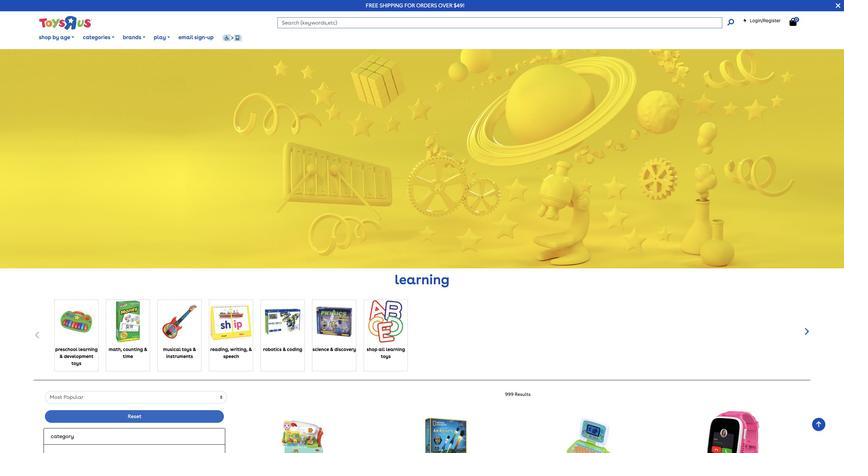 Task type: vqa. For each thing, say whether or not it's contained in the screenshot.
preschool learning & development toys Link
yes



Task type: locate. For each thing, give the bounding box(es) containing it.
& right writing,
[[249, 347, 252, 353]]

& for math, counting & time
[[144, 347, 147, 353]]

1 vertical spatial shop
[[367, 347, 378, 353]]

robotics & coding image image
[[261, 300, 305, 344]]

toys inside shop all learning toys
[[381, 354, 391, 360]]

learning inside preschool learning & development toys
[[78, 347, 98, 353]]

& up instruments on the bottom left
[[193, 347, 196, 353]]

preschool
[[55, 347, 77, 353]]

shopping bag image
[[790, 18, 797, 26]]

brands button
[[119, 29, 150, 46]]

0 vertical spatial shop
[[39, 34, 51, 41]]

for
[[405, 2, 415, 9]]

& inside "musical toys & instruments"
[[193, 347, 196, 353]]

by
[[53, 34, 59, 41]]

email
[[179, 34, 193, 41]]

shop
[[39, 34, 51, 41], [367, 347, 378, 353]]

categories button
[[79, 29, 119, 46]]

fisher-price laugh & learn 3-in-1 on-the-go camper image
[[275, 410, 330, 454]]

2 horizontal spatial toys
[[381, 354, 391, 360]]

math, counting & time link
[[106, 300, 150, 361]]

shop inside shop all learning toys
[[367, 347, 378, 353]]

preschool learning & development toys link
[[55, 300, 98, 368]]

menu bar
[[35, 26, 844, 49]]

login/register
[[750, 18, 781, 23]]

2 vertical spatial toys
[[71, 361, 81, 367]]

science
[[313, 347, 329, 353]]

coding
[[287, 347, 302, 353]]

None search field
[[278, 17, 734, 28]]

discovery
[[335, 347, 356, 353]]

musical
[[163, 347, 181, 353]]

math, counting & time
[[109, 347, 147, 360]]

science & discovery
[[313, 347, 356, 353]]

1 horizontal spatial shop
[[367, 347, 378, 353]]

toys up instruments on the bottom left
[[182, 347, 192, 353]]

& for musical toys & instruments
[[193, 347, 196, 353]]

robotics & coding link
[[261, 300, 305, 354]]

shop left by
[[39, 34, 51, 41]]

play button
[[150, 29, 174, 46]]

free shipping for orders over $49!
[[366, 2, 465, 9]]

& inside reading, writing, & speech
[[249, 347, 252, 353]]

& right counting
[[144, 347, 147, 353]]

reading,
[[210, 347, 229, 353]]

1 horizontal spatial toys
[[182, 347, 192, 353]]

shop inside shop by age dropdown button
[[39, 34, 51, 41]]

musical toys & instruments
[[163, 347, 196, 360]]

category element
[[51, 433, 218, 441]]

brands
[[123, 34, 141, 41]]

shop for shop all learning toys
[[367, 347, 378, 353]]

toys down all
[[381, 354, 391, 360]]

writing,
[[230, 347, 248, 353]]

& inside the science & discovery link
[[330, 347, 334, 353]]

toys down development
[[71, 361, 81, 367]]

& down preschool
[[60, 354, 63, 360]]

this icon serves as a link to download the essential accessibility assistive technology app for individuals with physical disabilities. it is featured as part of our commitment to diversity and inclusion. image
[[222, 34, 242, 42]]

counting
[[123, 347, 143, 353]]

learning
[[395, 272, 450, 288], [78, 347, 98, 353], [386, 347, 405, 353]]

0 horizontal spatial shop
[[39, 34, 51, 41]]

& right science at left bottom
[[330, 347, 334, 353]]

math, counting & time image image
[[106, 300, 150, 344]]

& left the coding
[[283, 347, 286, 353]]

& inside preschool learning & development toys
[[60, 354, 63, 360]]

toys inside preschool learning & development toys
[[71, 361, 81, 367]]

0
[[796, 17, 798, 22]]

0 horizontal spatial toys
[[71, 361, 81, 367]]

1 vertical spatial toys
[[381, 354, 391, 360]]

0 vertical spatial toys
[[182, 347, 192, 353]]

login/register button
[[743, 17, 781, 24]]

toys
[[182, 347, 192, 353], [381, 354, 391, 360], [71, 361, 81, 367]]

reset
[[128, 414, 142, 420]]

& inside math, counting & time
[[144, 347, 147, 353]]

shop left all
[[367, 347, 378, 353]]

&
[[144, 347, 147, 353], [193, 347, 196, 353], [249, 347, 252, 353], [283, 347, 286, 353], [330, 347, 334, 353], [60, 354, 63, 360]]



Task type: describe. For each thing, give the bounding box(es) containing it.
reset button
[[45, 411, 224, 424]]

shop for shop by age
[[39, 34, 51, 41]]

age
[[60, 34, 70, 41]]

orders
[[416, 2, 437, 9]]

learning main content
[[0, 49, 844, 454]]

999 results
[[505, 392, 531, 398]]

math,
[[109, 347, 122, 353]]

shipping
[[380, 2, 403, 9]]

999
[[505, 392, 514, 398]]

email sign-up link
[[174, 29, 218, 46]]

categories
[[83, 34, 110, 41]]

robotics & coding
[[263, 347, 302, 353]]

preschool learning & development toys
[[55, 347, 98, 367]]

sign-
[[194, 34, 207, 41]]

& for preschool learning & development toys
[[60, 354, 63, 360]]

over
[[438, 2, 453, 9]]

0 link
[[790, 17, 804, 26]]

email sign-up
[[179, 34, 214, 41]]

play
[[154, 34, 166, 41]]

preschool learning & development toys image image
[[55, 300, 98, 344]]

& for reading, writing, & speech
[[249, 347, 252, 353]]

musical toys & instruments link
[[158, 300, 201, 361]]

instruments
[[166, 354, 193, 360]]

reading, writing, & speech image image
[[209, 300, 253, 344]]

shop by age
[[39, 34, 70, 41]]

up
[[207, 34, 214, 41]]

results
[[515, 392, 531, 398]]

free shipping for orders over $49! link
[[366, 2, 465, 9]]

$49!
[[454, 2, 465, 9]]

robotics
[[263, 347, 282, 353]]

speech
[[223, 354, 239, 360]]

all
[[379, 347, 385, 353]]

shop all learning toys image image
[[364, 300, 408, 344]]

time
[[123, 354, 133, 360]]

shop all learning toys link
[[364, 300, 408, 361]]

science & discovery image image
[[313, 300, 356, 344]]

Enter Keyword or Item No. search field
[[278, 17, 722, 28]]

& inside robotics & coding link
[[283, 347, 286, 353]]

toys r us image
[[39, 15, 92, 31]]

shop all learning toys
[[367, 347, 405, 360]]

free
[[366, 2, 378, 9]]

menu bar containing shop by age
[[35, 26, 844, 49]]

musical toys & instruments image image
[[158, 300, 201, 344]]

product-tab tab panel
[[39, 392, 806, 454]]

national geographic light up air rockets image
[[419, 410, 474, 454]]

reading, writing, & speech
[[210, 347, 252, 360]]

close button image
[[836, 2, 841, 9]]

shop by age button
[[35, 29, 79, 46]]

development
[[64, 354, 93, 360]]

learning inside shop all learning toys
[[386, 347, 405, 353]]

reading, writing, & speech link
[[209, 300, 253, 361]]

leapfrog® 2-in-1 leaptop touch™ image
[[563, 410, 617, 454]]

category
[[51, 434, 74, 440]]

science & discovery link
[[313, 300, 356, 354]]

xgo3 kids' smartwatch cell phone with gps image
[[700, 410, 767, 454]]

toys inside "musical toys & instruments"
[[182, 347, 192, 353]]



